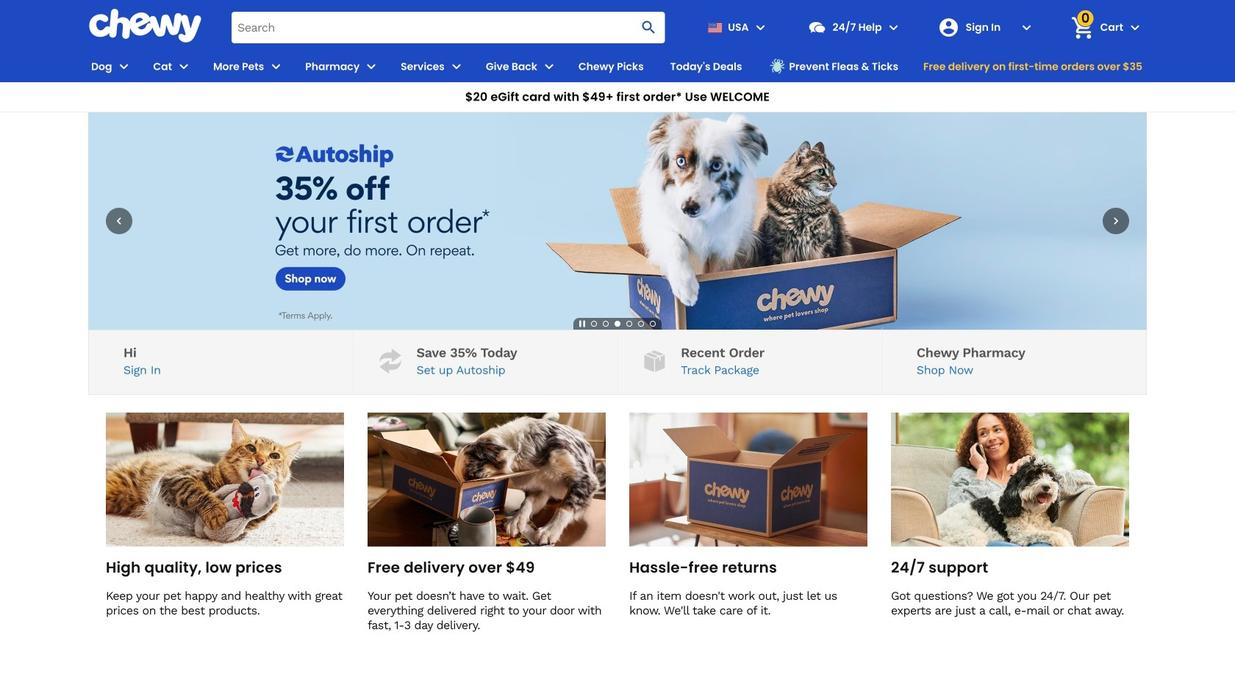 Task type: describe. For each thing, give the bounding box(es) containing it.
submit search image
[[640, 19, 658, 36]]

1 / image from the left
[[376, 347, 405, 376]]

1 menu image from the left
[[175, 58, 193, 75]]

items image
[[1070, 15, 1096, 41]]

chewy support image
[[808, 18, 827, 37]]

help menu image
[[885, 19, 903, 36]]

choose slide to display. group
[[588, 318, 659, 330]]

4 menu image from the left
[[540, 58, 558, 75]]

2 / image from the left
[[640, 347, 669, 376]]

stop automatic slide show image
[[576, 318, 588, 330]]



Task type: vqa. For each thing, say whether or not it's contained in the screenshot.
Wagner'S Fruit 'N Nut Bird Food, 4-Lb Bag image
no



Task type: locate. For each thing, give the bounding box(es) containing it.
site banner
[[0, 0, 1235, 112]]

2 menu image from the left
[[267, 58, 285, 75]]

0 horizontal spatial menu image
[[115, 58, 133, 75]]

menu image
[[175, 58, 193, 75], [363, 58, 380, 75], [448, 58, 465, 75], [540, 58, 558, 75]]

chewy home image
[[88, 9, 202, 43]]

2 menu image from the left
[[363, 58, 380, 75]]

1 menu image from the left
[[115, 58, 133, 75]]

account menu image
[[1018, 19, 1036, 36]]

3 menu image from the left
[[448, 58, 465, 75]]

Product search field
[[232, 12, 665, 43]]

1 horizontal spatial menu image
[[267, 58, 285, 75]]

change region menu image
[[752, 19, 769, 36]]

0 horizontal spatial / image
[[376, 347, 405, 376]]

cart menu image
[[1126, 19, 1144, 36]]

menu image
[[115, 58, 133, 75], [267, 58, 285, 75]]

1 horizontal spatial / image
[[640, 347, 669, 376]]

/ image
[[376, 347, 405, 376], [640, 347, 669, 376]]

Search text field
[[232, 12, 665, 43]]



